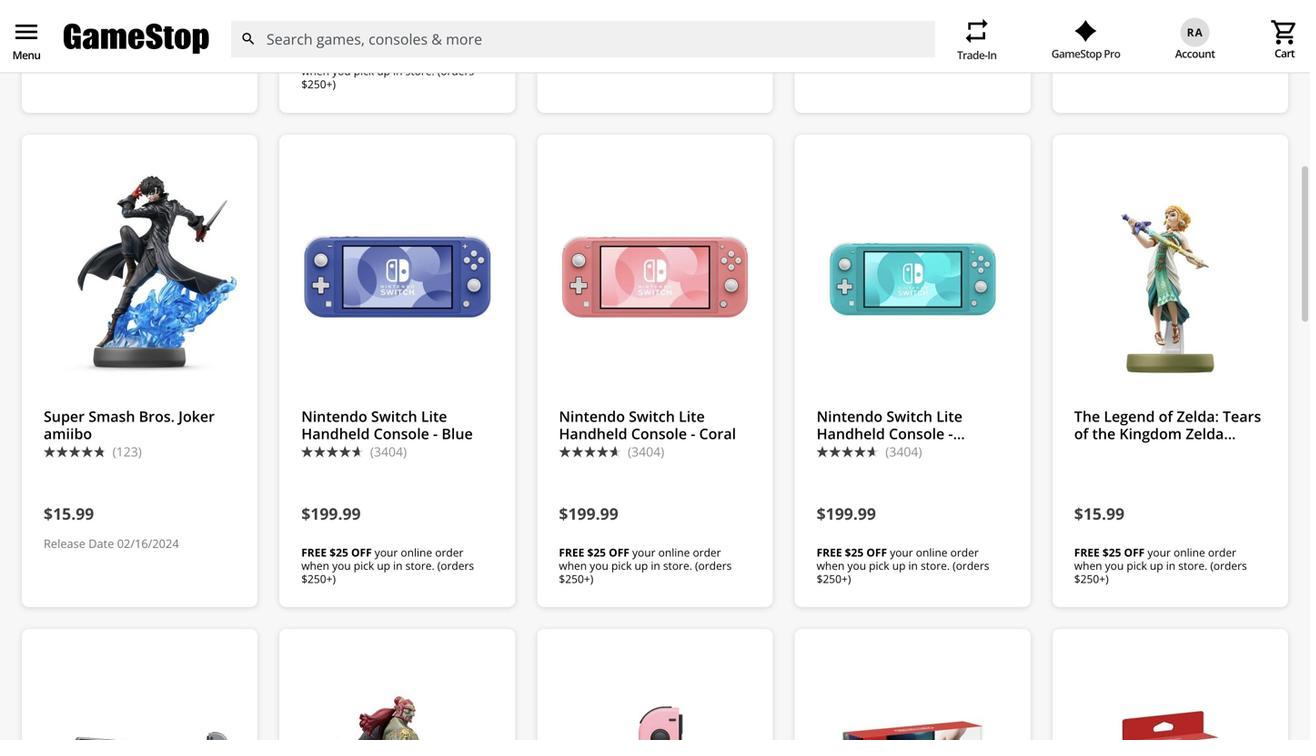 Task type: locate. For each thing, give the bounding box(es) containing it.
Search games, consoles & more search field
[[267, 21, 903, 57]]

(3404) for turquoise
[[886, 443, 923, 460]]

your
[[117, 31, 140, 46], [633, 31, 656, 46], [890, 31, 914, 46], [1148, 31, 1171, 46], [375, 50, 398, 65], [375, 545, 398, 560], [633, 545, 656, 560], [890, 545, 914, 560], [1148, 545, 1171, 560]]

0 horizontal spatial (3404)
[[370, 443, 407, 460]]

lite inside nintendo switch lite handheld console - coral
[[679, 406, 705, 426]]

1 horizontal spatial lite
[[679, 406, 705, 426]]

lite for nintendo switch lite handheld console - coral
[[679, 406, 705, 426]]

3 - from the left
[[949, 424, 954, 444]]

2 $199.99 from the left
[[559, 503, 619, 524]]

2 horizontal spatial lite
[[937, 406, 963, 426]]

up
[[119, 44, 133, 59], [635, 44, 648, 59], [893, 44, 906, 59], [1151, 44, 1164, 59], [377, 63, 391, 78], [377, 558, 391, 573], [635, 558, 648, 573], [893, 558, 906, 573], [1151, 558, 1164, 573]]

of
[[1159, 406, 1174, 426], [1075, 424, 1089, 444]]

when
[[44, 44, 72, 59], [559, 44, 587, 59], [817, 44, 845, 59], [1075, 44, 1103, 59], [301, 63, 329, 78], [301, 558, 329, 573], [559, 558, 587, 573], [817, 558, 845, 573], [1075, 558, 1103, 573]]

- for nintendo switch lite handheld console - turquoise
[[949, 424, 954, 444]]

collectibles link
[[669, 41, 734, 58]]

$15.99 down 'the'
[[1075, 503, 1125, 524]]

the legend of zelda: tears of the kingdom ganondorf amiibo image
[[294, 662, 501, 740]]

1 - from the left
[[433, 424, 438, 444]]

store down $246.99
[[320, 41, 350, 58]]

console left coral
[[632, 424, 687, 444]]

1 horizontal spatial nintendo
[[559, 406, 625, 426]]

digital store
[[280, 41, 350, 58]]

in
[[136, 44, 145, 59], [651, 44, 661, 59], [909, 44, 918, 59], [1167, 44, 1176, 59], [393, 63, 403, 78], [393, 558, 403, 573], [651, 558, 661, 573], [909, 558, 918, 573], [1167, 558, 1176, 573]]

0 horizontal spatial -
[[433, 424, 438, 444]]

nintendo inside nintendo switch lite handheld console - coral
[[559, 406, 625, 426]]

shop my store
[[15, 41, 98, 58]]

store
[[67, 41, 98, 58], [320, 41, 350, 58]]

$199.99 for nintendo switch lite handheld console - coral
[[559, 503, 619, 524]]

lite inside nintendo switch lite handheld console - blue
[[421, 406, 447, 426]]

shopping_cart cart
[[1271, 18, 1300, 60]]

smash
[[88, 406, 135, 426]]

1 switch from the left
[[371, 406, 418, 426]]

2 $15.99 from the left
[[1075, 503, 1125, 524]]

of left 'the'
[[1075, 424, 1089, 444]]

- for nintendo switch lite handheld console - coral
[[691, 424, 696, 444]]

2 horizontal spatial nintendo
[[817, 406, 883, 426]]

0 horizontal spatial $199.99
[[301, 503, 361, 524]]

top deals
[[489, 41, 545, 58]]

shopping_cart
[[1271, 18, 1300, 47]]

nintendo switch lite handheld console - blue
[[301, 406, 473, 444]]

switch inside nintendo switch lite handheld console - blue
[[371, 406, 418, 426]]

console
[[374, 424, 430, 444], [632, 424, 687, 444], [889, 424, 945, 444]]

switch inside nintendo switch lite handheld console - turquoise
[[887, 406, 933, 426]]

pre-owned
[[574, 41, 639, 58]]

account
[[1176, 46, 1216, 61]]

3 $199.99 from the left
[[817, 503, 877, 524]]

nintendo switch lite handheld console - coral image
[[552, 168, 759, 386]]

- inside nintendo switch lite handheld console - turquoise
[[949, 424, 954, 444]]

$199.99 for nintendo switch lite handheld console - blue
[[301, 503, 361, 524]]

handheld for nintendo switch lite handheld console - coral
[[559, 424, 628, 444]]

lite
[[421, 406, 447, 426], [679, 406, 705, 426], [937, 406, 963, 426]]

$25
[[72, 31, 91, 46], [1103, 31, 1122, 46], [330, 50, 349, 65], [330, 545, 349, 560], [588, 545, 606, 560], [845, 545, 864, 560], [1103, 545, 1122, 560]]

handheld for nintendo switch lite handheld console - turquoise
[[817, 424, 886, 444]]

order
[[178, 31, 206, 46], [693, 31, 722, 46], [951, 31, 979, 46], [1209, 31, 1237, 46], [435, 50, 464, 65], [435, 545, 464, 560], [693, 545, 722, 560], [951, 545, 979, 560], [1209, 545, 1237, 560]]

the
[[1093, 424, 1116, 444]]

my
[[47, 41, 65, 58]]

delivery
[[203, 41, 251, 58]]

owned
[[598, 41, 639, 58]]

2 switch from the left
[[629, 406, 675, 426]]

pre-owned link
[[574, 41, 639, 58]]

0 horizontal spatial lite
[[421, 406, 447, 426]]

3 (3404) from the left
[[886, 443, 923, 460]]

1 horizontal spatial handheld
[[559, 424, 628, 444]]

switch for turquoise
[[887, 406, 933, 426]]

lite inside nintendo switch lite handheld console - turquoise
[[937, 406, 963, 426]]

0 horizontal spatial $15.99
[[44, 503, 94, 524]]

day
[[178, 41, 201, 58]]

0 horizontal spatial switch
[[371, 406, 418, 426]]

nintendo inside nintendo switch lite handheld console - blue
[[301, 406, 368, 426]]

amiibo left (123)
[[44, 424, 92, 444]]

online
[[143, 31, 175, 46], [659, 31, 690, 46], [917, 31, 948, 46], [1174, 31, 1206, 46], [401, 50, 433, 65], [401, 545, 433, 560], [659, 545, 690, 560], [917, 545, 948, 560], [1174, 545, 1206, 560]]

-
[[433, 424, 438, 444], [691, 424, 696, 444], [949, 424, 954, 444]]

2 horizontal spatial handheld
[[817, 424, 886, 444]]

console inside nintendo switch lite handheld console - turquoise
[[889, 424, 945, 444]]

$199.99
[[301, 503, 361, 524], [559, 503, 619, 524], [817, 503, 877, 524]]

amiibo inside 'the legend of zelda: tears of the kingdom zelda amiibo'
[[1075, 441, 1123, 461]]

1 horizontal spatial $15.99
[[1075, 503, 1125, 524]]

0 horizontal spatial nintendo
[[301, 406, 368, 426]]

2 lite from the left
[[679, 406, 705, 426]]

- inside nintendo switch lite handheld console - blue
[[433, 424, 438, 444]]

2 - from the left
[[691, 424, 696, 444]]

handheld inside nintendo switch lite handheld console - coral
[[559, 424, 628, 444]]

console right turquoise
[[889, 424, 945, 444]]

2 horizontal spatial $199.99
[[817, 503, 877, 524]]

0 horizontal spatial of
[[1075, 424, 1089, 444]]

console left blue
[[374, 424, 430, 444]]

2 horizontal spatial console
[[889, 424, 945, 444]]

1 (3404) from the left
[[370, 443, 407, 460]]

consoles
[[763, 41, 815, 58]]

repeat
[[963, 16, 992, 46]]

white
[[1176, 41, 1209, 58]]

trade-
[[958, 47, 988, 62]]

free $25 off
[[44, 31, 114, 46], [1075, 31, 1145, 46], [301, 50, 372, 65], [301, 545, 372, 560], [559, 545, 630, 560], [817, 545, 888, 560], [1075, 545, 1145, 560]]

1 console from the left
[[374, 424, 430, 444]]

super
[[44, 406, 85, 426]]

repeat trade-in
[[958, 16, 997, 62]]

1 horizontal spatial console
[[632, 424, 687, 444]]

1 horizontal spatial -
[[691, 424, 696, 444]]

bros.
[[139, 406, 175, 426]]

off
[[94, 31, 114, 46], [1125, 31, 1145, 46], [351, 50, 372, 65], [351, 545, 372, 560], [609, 545, 630, 560], [867, 545, 888, 560], [1125, 545, 1145, 560]]

ra
[[1188, 24, 1204, 39]]

search button
[[230, 21, 267, 57]]

2 console from the left
[[632, 424, 687, 444]]

nintendo switch with joy-con controller (previous model) image
[[810, 662, 1017, 740]]

(3404) for blue
[[370, 443, 407, 460]]

2 horizontal spatial (3404)
[[886, 443, 923, 460]]

3 console from the left
[[889, 424, 945, 444]]

0 horizontal spatial store
[[67, 41, 98, 58]]

3 nintendo from the left
[[817, 406, 883, 426]]

store right the my
[[67, 41, 98, 58]]

legend
[[1105, 406, 1156, 426]]

$246.99 pros save $13.00
[[301, 11, 493, 33]]

switch inside nintendo switch lite handheld console - coral
[[629, 406, 675, 426]]

nintendo switch console with gray joy-con controller image
[[36, 662, 243, 740]]

amiibo
[[44, 424, 92, 444], [1075, 441, 1123, 461]]

of left 'zelda:'
[[1159, 406, 1174, 426]]

1 horizontal spatial store
[[320, 41, 350, 58]]

console inside nintendo switch lite handheld console - blue
[[374, 424, 430, 444]]

nintendo for nintendo switch lite handheld console - turquoise
[[817, 406, 883, 426]]

your online order when you pick up in store. (orders $250+)
[[44, 31, 217, 72], [559, 31, 732, 72], [817, 31, 990, 72], [1075, 31, 1248, 72], [301, 50, 474, 92], [301, 545, 474, 586], [559, 545, 732, 586], [817, 545, 990, 586], [1075, 545, 1248, 586]]

blue
[[442, 424, 473, 444]]

$250+)
[[44, 57, 78, 72], [559, 57, 594, 72], [817, 57, 852, 72], [1075, 57, 1109, 72], [301, 77, 336, 92], [301, 571, 336, 586], [559, 571, 594, 586], [817, 571, 852, 586], [1075, 571, 1109, 586]]

2 horizontal spatial switch
[[887, 406, 933, 426]]

kingdom
[[1120, 424, 1183, 444]]

0 horizontal spatial handheld
[[301, 424, 370, 444]]

free
[[44, 31, 69, 46], [1075, 31, 1100, 46], [301, 50, 327, 65], [301, 545, 327, 560], [559, 545, 585, 560], [817, 545, 843, 560], [1075, 545, 1100, 560]]

3 handheld from the left
[[817, 424, 886, 444]]

pick
[[96, 44, 117, 59], [612, 44, 632, 59], [870, 44, 890, 59], [1127, 44, 1148, 59], [354, 63, 374, 78], [354, 558, 374, 573], [612, 558, 632, 573], [870, 558, 890, 573], [1127, 558, 1148, 573]]

video
[[844, 41, 877, 58]]

1 horizontal spatial switch
[[629, 406, 675, 426]]

- inside nintendo switch lite handheld console - coral
[[691, 424, 696, 444]]

1 nintendo from the left
[[301, 406, 368, 426]]

zelda
[[1186, 424, 1225, 444]]

top deals link
[[489, 41, 545, 58]]

1 handheld from the left
[[301, 424, 370, 444]]

nintendo for nintendo switch lite handheld console - coral
[[559, 406, 625, 426]]

console inside nintendo switch lite handheld console - coral
[[632, 424, 687, 444]]

pro
[[1105, 46, 1121, 61]]

1 horizontal spatial $199.99
[[559, 503, 619, 524]]

3 lite from the left
[[937, 406, 963, 426]]

- for nintendo switch lite handheld console - blue
[[433, 424, 438, 444]]

0 horizontal spatial console
[[374, 424, 430, 444]]

search search field
[[230, 21, 936, 57]]

(orders
[[180, 44, 217, 59], [695, 44, 732, 59], [953, 44, 990, 59], [1211, 44, 1248, 59], [438, 63, 474, 78], [438, 558, 474, 573], [695, 558, 732, 573], [953, 558, 990, 573], [1211, 558, 1248, 573]]

turquoise
[[817, 441, 888, 461]]

2 horizontal spatial -
[[949, 424, 954, 444]]

nintendo
[[301, 406, 368, 426], [559, 406, 625, 426], [817, 406, 883, 426]]

track order link
[[1016, 41, 1101, 58]]

2 nintendo from the left
[[559, 406, 625, 426]]

switch up turquoise
[[887, 406, 933, 426]]

the legend of zelda: tears of the kingdom zelda amiibo image
[[1068, 168, 1274, 386]]

switch for coral
[[629, 406, 675, 426]]

1 $199.99 from the left
[[301, 503, 361, 524]]

nintendo inside nintendo switch lite handheld console - turquoise
[[817, 406, 883, 426]]

handheld
[[301, 424, 370, 444], [559, 424, 628, 444], [817, 424, 886, 444]]

nintendo for nintendo switch lite handheld console - blue
[[301, 406, 368, 426]]

nintendo switch lite handheld console - blue image
[[294, 168, 501, 386]]

2 (3404) from the left
[[628, 443, 665, 460]]

1 lite from the left
[[421, 406, 447, 426]]

$15.99 up release
[[44, 503, 94, 524]]

store.
[[148, 44, 177, 59], [663, 44, 693, 59], [921, 44, 950, 59], [1179, 44, 1208, 59], [406, 63, 435, 78], [406, 558, 435, 573], [663, 558, 693, 573], [921, 558, 950, 573], [1179, 558, 1208, 573]]

handheld inside nintendo switch lite handheld console - turquoise
[[817, 424, 886, 444]]

you
[[75, 44, 93, 59], [590, 44, 609, 59], [848, 44, 867, 59], [1106, 44, 1124, 59], [332, 63, 351, 78], [332, 558, 351, 573], [590, 558, 609, 573], [848, 558, 867, 573], [1106, 558, 1124, 573]]

0 horizontal spatial amiibo
[[44, 424, 92, 444]]

switch left blue
[[371, 406, 418, 426]]

amiibo down "the"
[[1075, 441, 1123, 461]]

1 horizontal spatial (3404)
[[628, 443, 665, 460]]

1 horizontal spatial amiibo
[[1075, 441, 1123, 461]]

switch
[[371, 406, 418, 426], [629, 406, 675, 426], [887, 406, 933, 426]]

shop my store link
[[15, 41, 98, 58]]

same
[[143, 41, 175, 58]]

2 handheld from the left
[[559, 424, 628, 444]]

center
[[1259, 41, 1296, 58]]

pre-
[[574, 41, 598, 58]]

3 switch from the left
[[887, 406, 933, 426]]

ra account
[[1176, 24, 1216, 61]]

$199.99 for nintendo switch lite handheld console - turquoise
[[817, 503, 877, 524]]

handheld inside nintendo switch lite handheld console - blue
[[301, 424, 370, 444]]

digital store link
[[280, 41, 350, 58]]

switch left coral
[[629, 406, 675, 426]]



Task type: vqa. For each thing, say whether or not it's contained in the screenshot.
Payload
yes



Task type: describe. For each thing, give the bounding box(es) containing it.
coral
[[700, 424, 737, 444]]

console for blue
[[374, 424, 430, 444]]

new
[[379, 41, 406, 58]]

the legend of zelda: tears of the kingdom zelda amiibo
[[1075, 406, 1262, 461]]

console for turquoise
[[889, 424, 945, 444]]

track
[[1034, 41, 1065, 58]]

lite for nintendo switch lite handheld console - blue
[[421, 406, 447, 426]]

the
[[1075, 406, 1101, 426]]

$13.00
[[443, 11, 493, 33]]

1 store from the left
[[67, 41, 98, 58]]

super smash bros. joker amiibo image
[[36, 168, 243, 386]]

gamestop pro
[[1052, 46, 1121, 61]]

02/16/2024
[[117, 536, 179, 552]]

joker
[[179, 406, 215, 426]]

video games link
[[844, 41, 920, 58]]

save
[[404, 11, 439, 33]]

(123)
[[113, 443, 142, 460]]

ben
[[1151, 41, 1173, 58]]

new releases link
[[379, 41, 459, 58]]

payload
[[1212, 41, 1256, 58]]

gamestop pro icon image
[[1075, 20, 1098, 42]]

same day delivery link
[[143, 41, 251, 58]]

release
[[44, 536, 85, 552]]

ben white payload center link
[[1131, 41, 1296, 58]]

menu
[[12, 47, 40, 62]]

shop
[[15, 41, 44, 58]]

gamestop image
[[64, 22, 209, 56]]

nintendo switch lite handheld console - turquoise
[[817, 406, 963, 461]]

(3404) for coral
[[628, 443, 665, 460]]

order
[[1068, 41, 1101, 58]]

gamestop
[[1052, 46, 1102, 61]]

switch for blue
[[371, 406, 418, 426]]

menu menu
[[12, 17, 41, 62]]

zelda:
[[1177, 406, 1220, 426]]

releases
[[409, 41, 459, 58]]

nintendo switch lite handheld console - coral
[[559, 406, 737, 444]]

track order
[[1034, 41, 1101, 58]]

consoles link
[[763, 41, 815, 58]]

gamestop pro link
[[1052, 20, 1121, 61]]

nintendo switch lite handheld console - turquoise image
[[810, 168, 1017, 386]]

cart
[[1275, 45, 1295, 60]]

nintendo switch joy-con (l)/(r) neon red/neon blue image
[[1068, 662, 1274, 740]]

deals
[[513, 41, 545, 58]]

1 $15.99 from the left
[[44, 503, 94, 524]]

tears
[[1223, 406, 1262, 426]]

games
[[880, 41, 920, 58]]

date
[[89, 536, 114, 552]]

super smash bros. joker amiibo
[[44, 406, 215, 444]]

video games
[[844, 41, 920, 58]]

2 store from the left
[[320, 41, 350, 58]]

handheld for nintendo switch lite handheld console - blue
[[301, 424, 370, 444]]

console for coral
[[632, 424, 687, 444]]

in
[[988, 47, 997, 62]]

lite for nintendo switch lite handheld console - turquoise
[[937, 406, 963, 426]]

ben white payload center
[[1151, 41, 1296, 58]]

1 horizontal spatial of
[[1159, 406, 1174, 426]]

pros
[[365, 11, 400, 33]]

same day delivery
[[143, 41, 251, 58]]

search
[[241, 31, 257, 47]]

amiibo inside super smash bros. joker amiibo
[[44, 424, 92, 444]]

collectibles
[[669, 41, 734, 58]]

release date 02/16/2024
[[44, 536, 179, 552]]

top
[[489, 41, 510, 58]]

nintendo switch joy-con (l) pastel pink image
[[552, 662, 759, 740]]

menu
[[12, 17, 41, 47]]

new releases
[[379, 41, 459, 58]]

$246.99
[[301, 11, 361, 33]]

digital
[[280, 41, 317, 58]]



